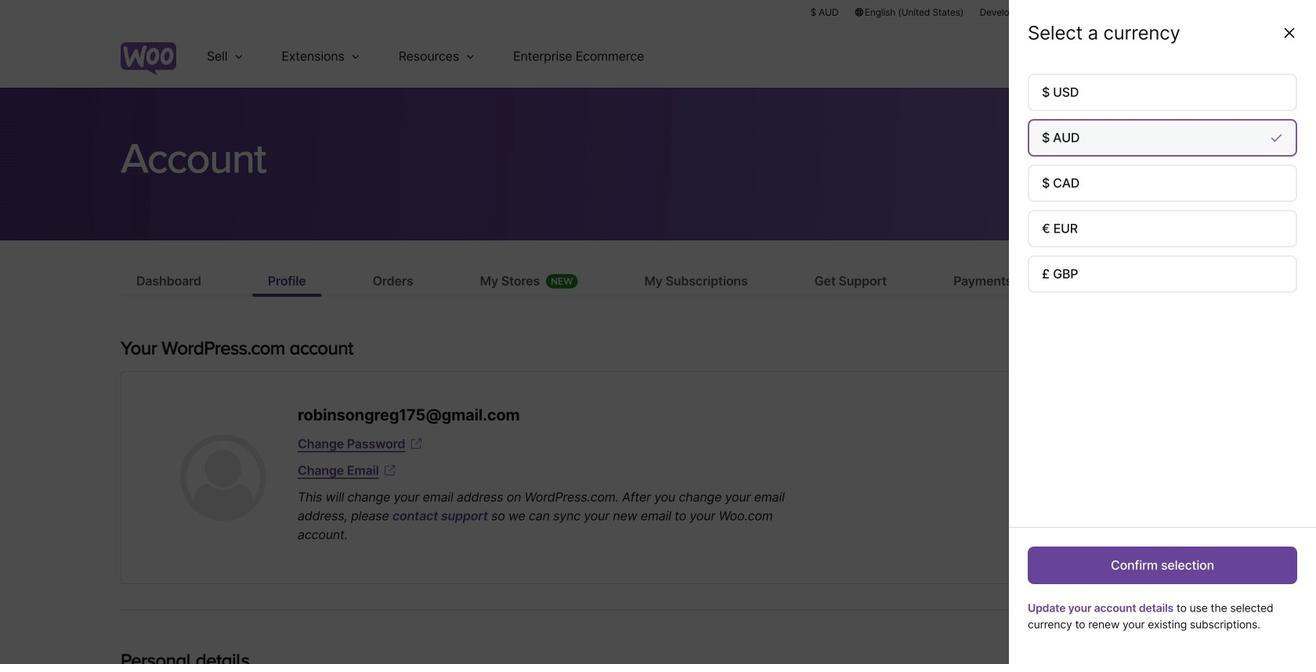 Task type: describe. For each thing, give the bounding box(es) containing it.
service navigation menu element
[[1102, 31, 1196, 82]]

search image
[[1131, 44, 1156, 69]]



Task type: vqa. For each thing, say whether or not it's contained in the screenshot.
to
no



Task type: locate. For each thing, give the bounding box(es) containing it.
0 horizontal spatial external link image
[[382, 463, 398, 479]]

1 vertical spatial external link image
[[382, 463, 398, 479]]

0 vertical spatial external link image
[[408, 436, 424, 452]]

close selector image
[[1282, 25, 1298, 41]]

gravatar image image
[[180, 435, 266, 521]]

external link image
[[408, 436, 424, 452], [382, 463, 398, 479]]

1 horizontal spatial external link image
[[408, 436, 424, 452]]

open account menu image
[[1171, 44, 1196, 69]]



